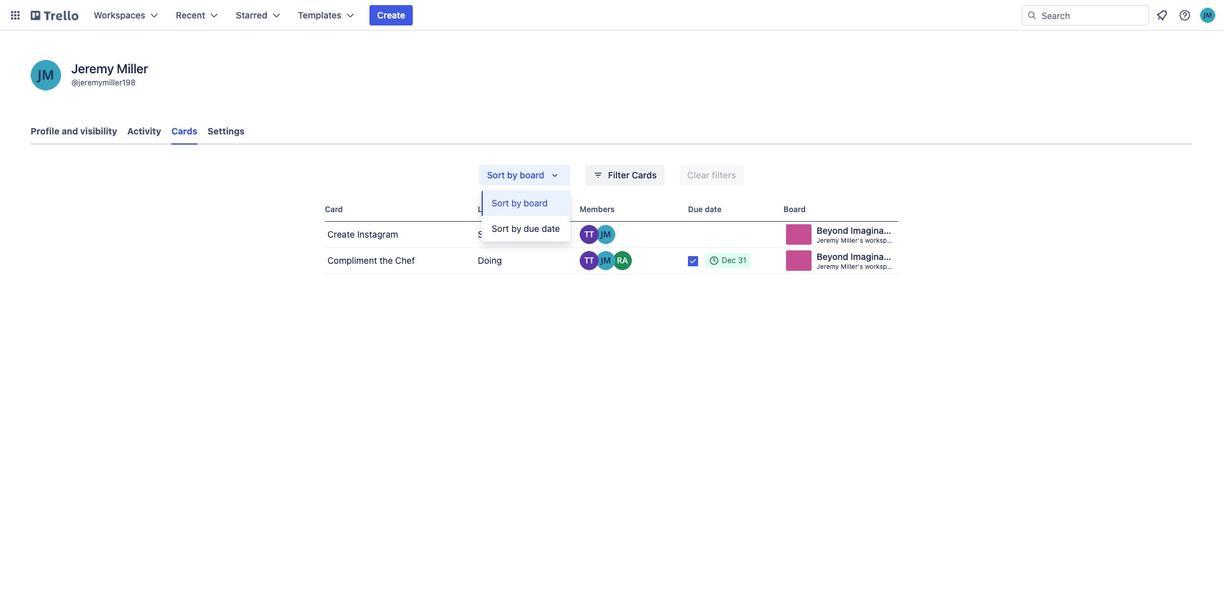 Task type: vqa. For each thing, say whether or not it's contained in the screenshot.
top Create
yes



Task type: describe. For each thing, give the bounding box(es) containing it.
cards link
[[171, 120, 197, 145]]

0 horizontal spatial cards
[[171, 126, 197, 136]]

jeremy inside jeremy miller @ jeremymiller198
[[71, 61, 114, 76]]

terry turtle (terryturtle) image for social media
[[580, 225, 599, 244]]

activity link
[[127, 120, 161, 143]]

1 vertical spatial jeremy miller (jeremymiller198) image
[[597, 225, 616, 244]]

0 notifications image
[[1155, 8, 1170, 23]]

Search field
[[1038, 6, 1149, 25]]

profile and visibility
[[31, 126, 117, 136]]

starred
[[236, 10, 267, 20]]

miller
[[117, 61, 148, 76]]

compliment
[[328, 255, 377, 266]]

sort by due date
[[492, 223, 560, 234]]

starred button
[[228, 5, 288, 25]]

profile
[[31, 126, 59, 136]]

activity
[[127, 126, 161, 136]]

@
[[71, 78, 78, 87]]

recent
[[176, 10, 205, 20]]

sort for sort by board dropdown button
[[487, 170, 505, 180]]

1 miller's from the top
[[841, 236, 864, 244]]

media
[[505, 229, 530, 240]]

by for sort by board button
[[512, 198, 522, 208]]

compliment the chef link
[[325, 248, 473, 273]]

settings link
[[208, 120, 245, 143]]

card
[[325, 205, 343, 214]]

instagram
[[357, 229, 398, 240]]

sort for sort by due date button
[[492, 223, 509, 234]]

due date
[[688, 205, 722, 214]]

2 imagination from the top
[[851, 251, 900, 262]]

filter cards button
[[585, 165, 665, 185]]

open information menu image
[[1179, 9, 1192, 22]]

create instagram
[[328, 229, 398, 240]]

filter cards
[[608, 170, 657, 180]]

search image
[[1027, 10, 1038, 20]]

create instagram link
[[325, 222, 473, 247]]

2 miller's from the top
[[841, 263, 864, 270]]

board for sort by board button
[[524, 198, 548, 208]]

visibility
[[80, 126, 117, 136]]

create for create instagram
[[328, 229, 355, 240]]

filter
[[608, 170, 630, 180]]

templates
[[298, 10, 342, 20]]

0 vertical spatial jeremy miller (jeremymiller198) image
[[31, 60, 61, 91]]

recent button
[[168, 5, 226, 25]]

dec 31
[[722, 256, 747, 265]]

1 vertical spatial jeremy
[[817, 236, 839, 244]]

by for sort by board dropdown button
[[507, 170, 518, 180]]

workspaces
[[94, 10, 145, 20]]

the
[[380, 255, 393, 266]]

1 workspace from the top
[[865, 236, 898, 244]]

menu containing sort by board
[[482, 191, 570, 242]]

1 horizontal spatial date
[[705, 205, 722, 214]]

dec
[[722, 256, 736, 265]]



Task type: locate. For each thing, give the bounding box(es) containing it.
1 horizontal spatial jeremy miller (jeremymiller198) image
[[1201, 8, 1216, 23]]

1 vertical spatial workspace
[[865, 263, 898, 270]]

2 beyond imagination jeremy miller's workspace from the top
[[817, 251, 900, 270]]

date
[[705, 205, 722, 214], [542, 223, 560, 234]]

date inside button
[[542, 223, 560, 234]]

cards right filter
[[632, 170, 657, 180]]

cards inside 'button'
[[632, 170, 657, 180]]

0 horizontal spatial create
[[328, 229, 355, 240]]

2 vertical spatial sort
[[492, 223, 509, 234]]

doing
[[478, 255, 502, 266]]

create for create
[[377, 10, 405, 20]]

0 vertical spatial cards
[[171, 126, 197, 136]]

by up sort by due date
[[512, 198, 522, 208]]

1 vertical spatial cards
[[632, 170, 657, 180]]

board up 'due'
[[524, 198, 548, 208]]

sort by board up sort by board button
[[487, 170, 545, 180]]

by inside dropdown button
[[507, 170, 518, 180]]

by
[[507, 170, 518, 180], [512, 198, 522, 208], [512, 223, 522, 234]]

chef
[[395, 255, 415, 266]]

workspaces button
[[86, 5, 166, 25]]

jeremy miller (jeremymiller198) image down members
[[597, 225, 616, 244]]

0 vertical spatial date
[[705, 205, 722, 214]]

members
[[580, 205, 615, 214]]

sort by board button
[[482, 191, 570, 216]]

board inside button
[[524, 198, 548, 208]]

2 terry turtle (terryturtle) image from the top
[[580, 251, 599, 270]]

0 vertical spatial by
[[507, 170, 518, 180]]

2 beyond from the top
[[817, 251, 849, 262]]

date right 'due'
[[542, 223, 560, 234]]

sort by board for sort by board button
[[492, 198, 548, 208]]

create inside "link"
[[328, 229, 355, 240]]

switch to… image
[[9, 9, 22, 22]]

1 vertical spatial terry turtle (terryturtle) image
[[580, 251, 599, 270]]

jeremymiller198
[[78, 78, 135, 87]]

profile and visibility link
[[31, 120, 117, 143]]

list
[[478, 205, 492, 214]]

sort
[[487, 170, 505, 180], [492, 198, 509, 208], [492, 223, 509, 234]]

0 vertical spatial create
[[377, 10, 405, 20]]

0 horizontal spatial date
[[542, 223, 560, 234]]

board
[[784, 205, 806, 214]]

jeremy miller @ jeremymiller198
[[71, 61, 148, 87]]

0 vertical spatial jeremy miller (jeremymiller198) image
[[1201, 8, 1216, 23]]

compliment the chef
[[328, 255, 415, 266]]

1 beyond imagination jeremy miller's workspace from the top
[[817, 225, 900, 244]]

0 vertical spatial jeremy
[[71, 61, 114, 76]]

terry turtle (terryturtle) image
[[580, 225, 599, 244], [580, 251, 599, 270]]

create button
[[370, 5, 413, 25]]

0 vertical spatial sort
[[487, 170, 505, 180]]

sort by board inside dropdown button
[[487, 170, 545, 180]]

31
[[738, 256, 747, 265]]

board for sort by board dropdown button
[[520, 170, 545, 180]]

filters
[[712, 170, 736, 180]]

jeremy miller (jeremymiller198) image down members
[[597, 251, 616, 270]]

by for sort by due date button
[[512, 223, 522, 234]]

due
[[688, 205, 703, 214]]

primary element
[[0, 0, 1224, 31]]

0 horizontal spatial jeremy miller (jeremymiller198) image
[[597, 251, 616, 270]]

1 vertical spatial by
[[512, 198, 522, 208]]

1 horizontal spatial create
[[377, 10, 405, 20]]

board up sort by board button
[[520, 170, 545, 180]]

sort by board for sort by board dropdown button
[[487, 170, 545, 180]]

2 vertical spatial jeremy
[[817, 263, 839, 270]]

sort by board inside button
[[492, 198, 548, 208]]

0 vertical spatial beyond imagination jeremy miller's workspace
[[817, 225, 900, 244]]

sort for sort by board button
[[492, 198, 509, 208]]

settings
[[208, 126, 245, 136]]

and
[[62, 126, 78, 136]]

0 vertical spatial miller's
[[841, 236, 864, 244]]

2 workspace from the top
[[865, 263, 898, 270]]

by left 'due'
[[512, 223, 522, 234]]

terry turtle (terryturtle) image for doing
[[580, 251, 599, 270]]

1 terry turtle (terryturtle) image from the top
[[580, 225, 599, 244]]

1 vertical spatial date
[[542, 223, 560, 234]]

1 vertical spatial beyond
[[817, 251, 849, 262]]

menu
[[482, 191, 570, 242]]

0 horizontal spatial jeremy miller (jeremymiller198) image
[[31, 60, 61, 91]]

clear filters button
[[680, 165, 744, 185]]

1 horizontal spatial cards
[[632, 170, 657, 180]]

by up sort by board button
[[507, 170, 518, 180]]

ruby anderson (rubyanderson7) image
[[613, 251, 632, 270]]

workspace
[[865, 236, 898, 244], [865, 263, 898, 270]]

board inside dropdown button
[[520, 170, 545, 180]]

1 beyond from the top
[[817, 225, 849, 236]]

terry turtle (terryturtle) image down members
[[580, 225, 599, 244]]

1 vertical spatial jeremy miller (jeremymiller198) image
[[597, 251, 616, 270]]

jeremy miller (jeremymiller198) image
[[31, 60, 61, 91], [597, 225, 616, 244]]

1 vertical spatial sort
[[492, 198, 509, 208]]

templates button
[[290, 5, 362, 25]]

1 horizontal spatial jeremy miller (jeremymiller198) image
[[597, 225, 616, 244]]

social media
[[478, 229, 530, 240]]

1 vertical spatial sort by board
[[492, 198, 548, 208]]

0 vertical spatial workspace
[[865, 236, 898, 244]]

1 vertical spatial create
[[328, 229, 355, 240]]

beyond
[[817, 225, 849, 236], [817, 251, 849, 262]]

sort inside dropdown button
[[487, 170, 505, 180]]

back to home image
[[31, 5, 78, 25]]

clear filters
[[688, 170, 736, 180]]

due
[[524, 223, 540, 234]]

terry turtle (terryturtle) image left ruby anderson (rubyanderson7) image
[[580, 251, 599, 270]]

imagination
[[851, 225, 900, 236], [851, 251, 900, 262]]

beyond imagination jeremy miller's workspace
[[817, 225, 900, 244], [817, 251, 900, 270]]

2 vertical spatial by
[[512, 223, 522, 234]]

miller's
[[841, 236, 864, 244], [841, 263, 864, 270]]

cards right activity on the top left of page
[[171, 126, 197, 136]]

1 vertical spatial miller's
[[841, 263, 864, 270]]

sort by due date button
[[482, 216, 570, 242]]

board
[[520, 170, 545, 180], [524, 198, 548, 208]]

cards
[[171, 126, 197, 136], [632, 170, 657, 180]]

0 vertical spatial beyond
[[817, 225, 849, 236]]

1 imagination from the top
[[851, 225, 900, 236]]

jeremy miller (jeremymiller198) image
[[1201, 8, 1216, 23], [597, 251, 616, 270]]

jeremy miller (jeremymiller198) image left @
[[31, 60, 61, 91]]

0 vertical spatial board
[[520, 170, 545, 180]]

date right due at the top
[[705, 205, 722, 214]]

0 vertical spatial sort by board
[[487, 170, 545, 180]]

create
[[377, 10, 405, 20], [328, 229, 355, 240]]

clear
[[688, 170, 710, 180]]

create inside button
[[377, 10, 405, 20]]

sort by board button
[[480, 165, 570, 185]]

jeremy miller (jeremymiller198) image right open information menu icon
[[1201, 8, 1216, 23]]

0 vertical spatial terry turtle (terryturtle) image
[[580, 225, 599, 244]]

1 vertical spatial imagination
[[851, 251, 900, 262]]

sort by board
[[487, 170, 545, 180], [492, 198, 548, 208]]

1 vertical spatial beyond imagination jeremy miller's workspace
[[817, 251, 900, 270]]

sort by board up sort by due date
[[492, 198, 548, 208]]

jeremy
[[71, 61, 114, 76], [817, 236, 839, 244], [817, 263, 839, 270]]

1 vertical spatial board
[[524, 198, 548, 208]]

social
[[478, 229, 503, 240]]

0 vertical spatial imagination
[[851, 225, 900, 236]]



